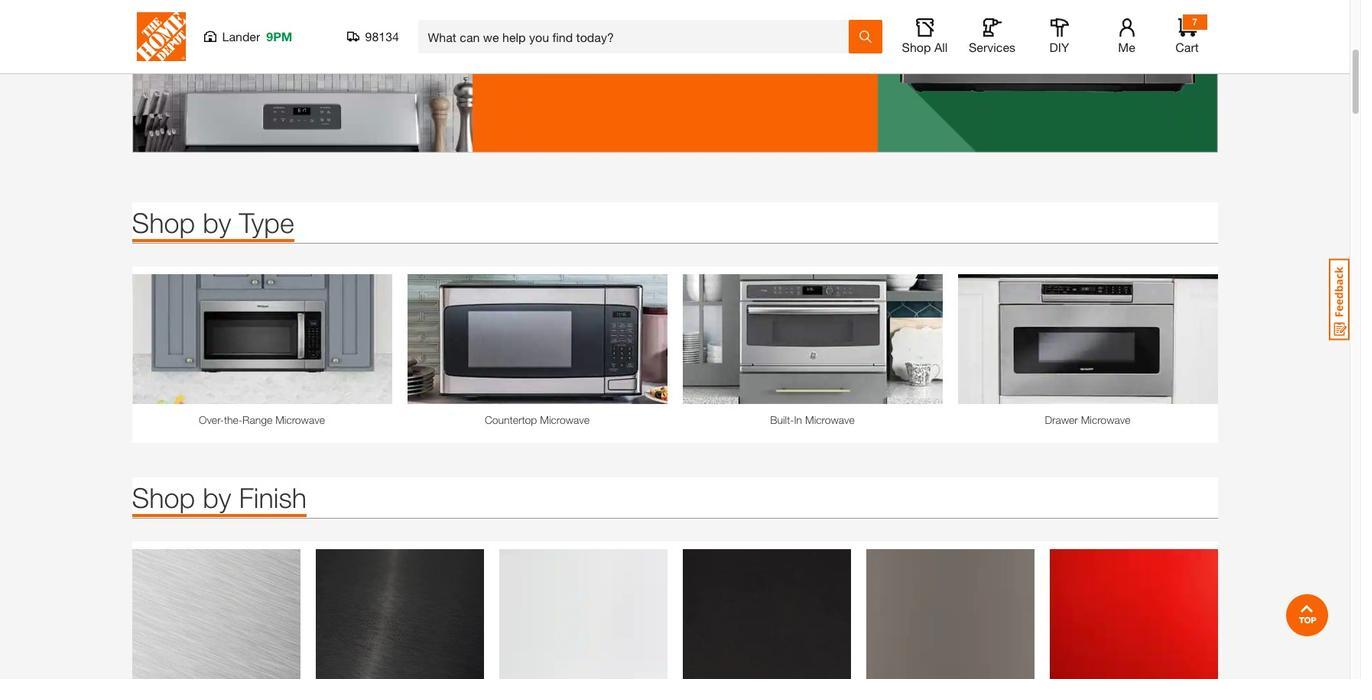 Task type: locate. For each thing, give the bounding box(es) containing it.
shop by finish
[[132, 481, 307, 514]]

1 microwave from the left
[[275, 413, 325, 426]]

services
[[969, 40, 1016, 54]]

type
[[239, 206, 294, 239]]

microwave right drawer
[[1081, 413, 1131, 426]]

over-
[[199, 413, 224, 426]]

shop for shop by type
[[132, 206, 195, 239]]

shop
[[902, 40, 931, 54], [132, 206, 195, 239], [132, 481, 195, 514]]

built-in microwave link
[[683, 412, 943, 428]]

0 vertical spatial shop
[[902, 40, 931, 54]]

the home depot logo image
[[137, 12, 185, 61]]

shop all button
[[900, 18, 949, 55]]

over-the-range microwave
[[199, 413, 325, 426]]

by
[[203, 206, 231, 239], [203, 481, 231, 514]]

by left type
[[203, 206, 231, 239]]

microwave right "in"
[[805, 413, 855, 426]]

0 vertical spatial by
[[203, 206, 231, 239]]

cart 7
[[1176, 16, 1199, 54]]

me button
[[1102, 18, 1151, 55]]

finish
[[239, 481, 307, 514]]

drawer microwave
[[1045, 413, 1131, 426]]

shop for shop all
[[902, 40, 931, 54]]

microwave
[[275, 413, 325, 426], [540, 413, 590, 426], [805, 413, 855, 426], [1081, 413, 1131, 426]]

white microwave image
[[499, 549, 667, 680]]

diy
[[1050, 40, 1069, 54]]

98134 button
[[347, 29, 400, 44]]

4 microwave from the left
[[1081, 413, 1131, 426]]

countertop
[[485, 413, 537, 426]]

black microwave image
[[683, 549, 851, 680]]

shop by type
[[132, 206, 294, 239]]

up to 30% off  select microwaves image
[[132, 0, 1218, 153]]

1 by from the top
[[203, 206, 231, 239]]

microwave right range
[[275, 413, 325, 426]]

built-
[[770, 413, 794, 426]]

feedback link image
[[1329, 258, 1350, 341]]

2 by from the top
[[203, 481, 231, 514]]

built-in microwave
[[770, 413, 855, 426]]

98134
[[365, 29, 399, 44]]

2 microwave from the left
[[540, 413, 590, 426]]

1 vertical spatial by
[[203, 481, 231, 514]]

red finish image
[[1050, 549, 1218, 680]]

by left finish
[[203, 481, 231, 514]]

the-
[[224, 413, 242, 426]]

me
[[1118, 40, 1135, 54]]

shop for shop by finish
[[132, 481, 195, 514]]

countertop microwave
[[485, 413, 590, 426]]

9pm
[[266, 29, 292, 44]]

shop inside button
[[902, 40, 931, 54]]

2 vertical spatial shop
[[132, 481, 195, 514]]

7
[[1192, 16, 1197, 28]]

1 vertical spatial shop
[[132, 206, 195, 239]]

drawer
[[1045, 413, 1078, 426]]

lander
[[222, 29, 260, 44]]

microwave right the countertop at the bottom of page
[[540, 413, 590, 426]]



Task type: describe. For each thing, give the bounding box(es) containing it.
by for finish
[[203, 481, 231, 514]]

diy button
[[1035, 18, 1084, 55]]

services button
[[968, 18, 1017, 55]]

all
[[934, 40, 948, 54]]

over-the-range microwave link
[[132, 412, 392, 428]]

over-the-range microwave image
[[132, 274, 392, 404]]

lander 9pm
[[222, 29, 292, 44]]

drawer microwave link
[[958, 412, 1218, 428]]

countertop microwave link
[[407, 412, 667, 428]]

countertop microwave image
[[407, 274, 667, 404]]

shop all
[[902, 40, 948, 54]]

in
[[794, 413, 802, 426]]

by for type
[[203, 206, 231, 239]]

cart
[[1176, 40, 1199, 54]]

stainless steel image
[[132, 549, 300, 680]]

3 microwave from the left
[[805, 413, 855, 426]]

built-in microwave image
[[683, 274, 943, 404]]

drawer microwave image
[[958, 274, 1218, 404]]

range
[[242, 413, 272, 426]]

slate microwave image
[[866, 549, 1034, 680]]

What can we help you find today? search field
[[428, 21, 848, 53]]

black stainless microwave image
[[315, 549, 484, 680]]



Task type: vqa. For each thing, say whether or not it's contained in the screenshot.
Countertop Microwave Image
yes



